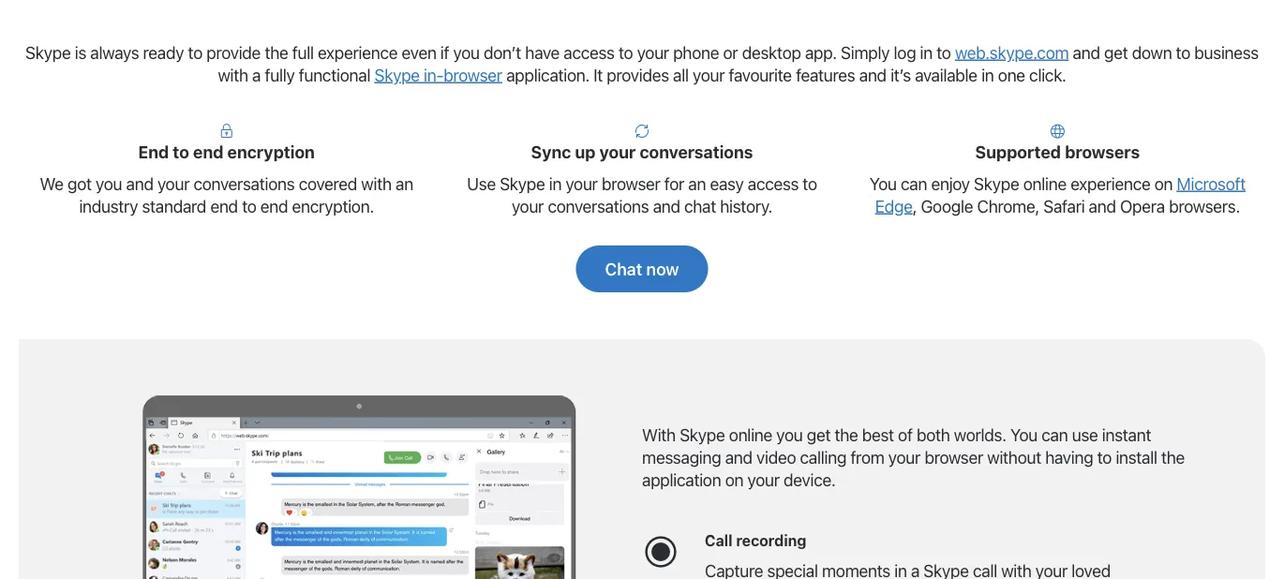 Task type: vqa. For each thing, say whether or not it's contained in the screenshot.
credit.
no



Task type: describe. For each thing, give the bounding box(es) containing it.
log
[[894, 42, 916, 62]]

0 horizontal spatial can
[[901, 173, 927, 194]]

your up "provides"
[[637, 42, 669, 62]]

2 vertical spatial the
[[1162, 447, 1185, 467]]

0 horizontal spatial the
[[265, 42, 288, 62]]

it's
[[891, 65, 911, 85]]

chat now
[[605, 259, 679, 279]]

microsoft edge
[[875, 173, 1246, 216]]

now
[[647, 259, 679, 279]]

simply
[[841, 42, 890, 62]]

use skype in your browser for an easy access to your conversations and chat history.
[[467, 173, 817, 216]]

conversations inside  sync up your conversations
[[640, 142, 753, 162]]

or
[[723, 42, 738, 62]]

app.
[[805, 42, 837, 62]]

end right standard at the top left of the page
[[210, 196, 238, 216]]

to inside we got you and your conversations covered with an industry standard end to end encryption.
[[242, 196, 256, 216]]

we got you and your conversations covered with an industry standard end to end encryption.
[[40, 173, 413, 216]]

call
[[705, 532, 733, 550]]

with inside and get down to business with a fully functional
[[218, 65, 248, 85]]

you inside we got you and your conversations covered with an industry standard end to end encryption.
[[96, 173, 122, 194]]

application.
[[506, 65, 590, 85]]

skype in-browser application. it provides all your favourite features and it's available in one click.
[[375, 65, 1067, 85]]

even
[[402, 42, 437, 62]]

from
[[851, 447, 885, 467]]

skype inside with skype online you get the best of both worlds. you can use instant messaging and video calling from your browser without having to install the application on your device.
[[680, 425, 725, 445]]

 supported browsers
[[976, 124, 1140, 162]]

use
[[467, 173, 496, 194]]

functional
[[299, 65, 371, 85]]

your inside  sync up your conversations
[[600, 142, 636, 162]]

and inside with skype online you get the best of both worlds. you can use instant messaging and video calling from your browser without having to install the application on your device.
[[725, 447, 753, 467]]

best
[[862, 425, 894, 445]]

0 vertical spatial you
[[870, 173, 897, 194]]

calling
[[800, 447, 847, 467]]

have
[[525, 42, 560, 62]]

skype down even
[[375, 65, 420, 85]]

conversations inside we got you and your conversations covered with an industry standard end to end encryption.
[[194, 173, 295, 194]]

favourite
[[729, 65, 792, 85]]

1 horizontal spatial online
[[1024, 173, 1067, 194]]

sync
[[531, 142, 571, 162]]

chat now link
[[576, 246, 708, 292]]

all
[[673, 65, 689, 85]]

ready
[[143, 42, 184, 62]]

browser inside "use skype in your browser for an easy access to your conversations and chat history."
[[602, 173, 661, 194]]

end
[[138, 142, 169, 162]]

enjoy
[[931, 173, 970, 194]]

access inside "use skype in your browser for an easy access to your conversations and chat history."
[[748, 173, 799, 194]]

always
[[90, 42, 139, 62]]


[[642, 533, 680, 571]]

with inside we got you and your conversations covered with an industry standard end to end encryption.
[[361, 173, 392, 194]]

skype web on edge image
[[75, 396, 642, 579]]

provide
[[206, 42, 261, 62]]

covered
[[299, 173, 357, 194]]

of
[[898, 425, 913, 445]]

web.skype.com link
[[955, 42, 1069, 62]]

and get down to business with a fully functional
[[218, 42, 1259, 85]]

chat
[[605, 259, 643, 279]]

0 horizontal spatial experience
[[318, 42, 398, 62]]

both
[[917, 425, 950, 445]]

, google chrome, safari and opera browsers.
[[913, 196, 1240, 216]]

a
[[252, 65, 261, 85]]

standard
[[142, 196, 206, 216]]

microsoft edge link
[[875, 173, 1246, 216]]

web.skype.com
[[955, 42, 1069, 62]]

we
[[40, 173, 64, 194]]

recording
[[736, 532, 807, 550]]

down
[[1132, 42, 1172, 62]]

worlds.
[[954, 425, 1007, 445]]

edge
[[875, 196, 913, 216]]

, google
[[913, 196, 973, 216]]

skype is always ready to provide the full experience even if you don't have access to your phone or desktop app. simply log in to web.skype.com
[[25, 42, 1069, 62]]

get inside with skype online you get the best of both worlds. you can use instant messaging and video calling from your browser without having to install the application on your device.
[[807, 425, 831, 445]]

one
[[998, 65, 1026, 85]]

and right safari
[[1089, 196, 1116, 216]]

up
[[575, 142, 596, 162]]

skype inside "use skype in your browser for an easy access to your conversations and chat history."
[[500, 173, 545, 194]]

browsers.
[[1169, 196, 1240, 216]]

skype in-browser link
[[375, 65, 502, 85]]

chrome,
[[977, 196, 1040, 216]]

on inside with skype online you get the best of both worlds. you can use instant messaging and video calling from your browser without having to install the application on your device.
[[725, 470, 744, 490]]

to up the 'available'
[[937, 42, 951, 62]]

instant
[[1102, 425, 1151, 445]]

easy
[[710, 173, 744, 194]]

in inside "use skype in your browser for an easy access to your conversations and chat history."
[[549, 173, 562, 194]]

without
[[988, 447, 1042, 467]]

you inside with skype online you get the best of both worlds. you can use instant messaging and video calling from your browser without having to install the application on your device.
[[1011, 425, 1038, 445]]

get inside and get down to business with a fully functional
[[1104, 42, 1128, 62]]

it
[[594, 65, 603, 85]]

if
[[441, 42, 449, 62]]



Task type: locate. For each thing, give the bounding box(es) containing it.
skype up chrome,
[[974, 173, 1020, 194]]

0 vertical spatial conversations
[[640, 142, 753, 162]]

1 vertical spatial in
[[982, 65, 994, 85]]

history.
[[720, 196, 773, 216]]

1 horizontal spatial access
[[748, 173, 799, 194]]

online up safari
[[1024, 173, 1067, 194]]

0 vertical spatial browser
[[444, 65, 502, 85]]

browser inside with skype online you get the best of both worlds. you can use instant messaging and video calling from your browser without having to install the application on your device.
[[925, 447, 984, 467]]

provides
[[607, 65, 669, 85]]

and inside "use skype in your browser for an easy access to your conversations and chat history."
[[653, 196, 680, 216]]

full
[[292, 42, 314, 62]]

0 horizontal spatial you
[[870, 173, 897, 194]]

an up chat
[[688, 173, 706, 194]]

1 horizontal spatial get
[[1104, 42, 1128, 62]]

encryption
[[227, 142, 315, 162]]

end down the 
[[193, 142, 224, 162]]

got
[[68, 173, 92, 194]]

desktop
[[742, 42, 801, 62]]

can
[[901, 173, 927, 194], [1042, 425, 1068, 445]]

access up the it
[[564, 42, 615, 62]]

with skype online you get the best of both worlds. you can use instant messaging and video calling from your browser without having to install the application on your device.
[[642, 425, 1185, 490]]

you right if
[[453, 42, 480, 62]]

messaging
[[642, 447, 721, 467]]

your down phone
[[693, 65, 725, 85]]

having
[[1046, 447, 1094, 467]]

get
[[1104, 42, 1128, 62], [807, 425, 831, 445]]

online
[[1024, 173, 1067, 194], [729, 425, 773, 445]]

online inside with skype online you get the best of both worlds. you can use instant messaging and video calling from your browser without having to install the application on your device.
[[729, 425, 773, 445]]

and down end
[[126, 173, 153, 194]]

experience down 'browsers'
[[1071, 173, 1151, 194]]

and
[[1073, 42, 1100, 62], [859, 65, 887, 85], [126, 173, 153, 194], [653, 196, 680, 216], [1089, 196, 1116, 216], [725, 447, 753, 467]]


[[219, 124, 234, 139]]

1 vertical spatial can
[[1042, 425, 1068, 445]]

don't
[[484, 42, 521, 62]]

conversations down up
[[548, 196, 649, 216]]

0 horizontal spatial with
[[218, 65, 248, 85]]

you can enjoy skype online experience on
[[870, 173, 1177, 194]]

to right down
[[1176, 42, 1191, 62]]

skype
[[25, 42, 71, 62], [375, 65, 420, 85], [500, 173, 545, 194], [974, 173, 1020, 194], [680, 425, 725, 445]]

0 vertical spatial access
[[564, 42, 615, 62]]

conversations
[[640, 142, 753, 162], [194, 173, 295, 194], [548, 196, 649, 216]]

your down sync
[[512, 196, 544, 216]]

conversations up for
[[640, 142, 753, 162]]

an
[[396, 173, 413, 194], [688, 173, 706, 194]]

in down sync
[[549, 173, 562, 194]]

end inside the  end to end encryption
[[193, 142, 224, 162]]

chat
[[684, 196, 716, 216]]

0 horizontal spatial you
[[96, 173, 122, 194]]

1 horizontal spatial with
[[361, 173, 392, 194]]

you up edge
[[870, 173, 897, 194]]

an inside we got you and your conversations covered with an industry standard end to end encryption.
[[396, 173, 413, 194]]

0 vertical spatial online
[[1024, 173, 1067, 194]]

0 vertical spatial in
[[920, 42, 933, 62]]

1 vertical spatial get
[[807, 425, 831, 445]]

2 an from the left
[[688, 173, 706, 194]]

2 vertical spatial browser
[[925, 447, 984, 467]]

your down video
[[748, 470, 780, 490]]

2 horizontal spatial in
[[982, 65, 994, 85]]

in-
[[424, 65, 444, 85]]

1 horizontal spatial an
[[688, 173, 706, 194]]

 end to end encryption
[[138, 124, 315, 162]]

you inside with skype online you get the best of both worlds. you can use instant messaging and video calling from your browser without having to install the application on your device.
[[777, 425, 803, 445]]

in
[[920, 42, 933, 62], [982, 65, 994, 85], [549, 173, 562, 194]]

1 horizontal spatial you
[[453, 42, 480, 62]]

supported
[[976, 142, 1061, 162]]

skype up messaging
[[680, 425, 725, 445]]

you
[[870, 173, 897, 194], [1011, 425, 1038, 445]]

0 horizontal spatial browser
[[444, 65, 502, 85]]

to down encryption
[[242, 196, 256, 216]]

business
[[1195, 42, 1259, 62]]

1 vertical spatial you
[[96, 173, 122, 194]]

2 vertical spatial in
[[549, 173, 562, 194]]

with right covered
[[361, 173, 392, 194]]

microsoft
[[1177, 173, 1246, 194]]

skype left is
[[25, 42, 71, 62]]

you up industry
[[96, 173, 122, 194]]

1 horizontal spatial you
[[1011, 425, 1038, 445]]


[[635, 124, 650, 139]]

your down of
[[889, 447, 921, 467]]

phone
[[673, 42, 719, 62]]

application
[[642, 470, 721, 490]]

on up opera on the right top
[[1155, 173, 1173, 194]]

1 horizontal spatial experience
[[1071, 173, 1151, 194]]

1 horizontal spatial browser
[[602, 173, 661, 194]]

and down for
[[653, 196, 680, 216]]

the up from
[[835, 425, 858, 445]]

1 vertical spatial you
[[1011, 425, 1038, 445]]

can up edge
[[901, 173, 927, 194]]

an right covered
[[396, 173, 413, 194]]

the up the fully
[[265, 42, 288, 62]]

opera
[[1120, 196, 1165, 216]]

with
[[642, 425, 676, 445]]

can inside with skype online you get the best of both worlds. you can use instant messaging and video calling from your browser without having to install the application on your device.
[[1042, 425, 1068, 445]]

to inside the  end to end encryption
[[173, 142, 189, 162]]

1 horizontal spatial in
[[920, 42, 933, 62]]

features
[[796, 65, 856, 85]]

browser down both
[[925, 447, 984, 467]]

0 vertical spatial experience
[[318, 42, 398, 62]]

end down encryption
[[260, 196, 288, 216]]

click.
[[1030, 65, 1067, 85]]

2 horizontal spatial the
[[1162, 447, 1185, 467]]

your down up
[[566, 173, 598, 194]]

2 vertical spatial you
[[777, 425, 803, 445]]

and inside we got you and your conversations covered with an industry standard end to end encryption.
[[126, 173, 153, 194]]

you up without
[[1011, 425, 1038, 445]]

in left one
[[982, 65, 994, 85]]

 sync up your conversations
[[531, 124, 753, 162]]

install
[[1116, 447, 1158, 467]]

2 horizontal spatial browser
[[925, 447, 984, 467]]

conversations down encryption
[[194, 173, 295, 194]]

0 horizontal spatial in
[[549, 173, 562, 194]]

0 horizontal spatial get
[[807, 425, 831, 445]]

you
[[453, 42, 480, 62], [96, 173, 122, 194], [777, 425, 803, 445]]

the right "install"
[[1162, 447, 1185, 467]]

use
[[1072, 425, 1098, 445]]

to inside with skype online you get the best of both worlds. you can use instant messaging and video calling from your browser without having to install the application on your device.
[[1098, 447, 1112, 467]]

experience up functional
[[318, 42, 398, 62]]

for
[[665, 173, 684, 194]]

0 vertical spatial on
[[1155, 173, 1173, 194]]

to right easy
[[803, 173, 817, 194]]

with
[[218, 65, 248, 85], [361, 173, 392, 194]]

1 vertical spatial access
[[748, 173, 799, 194]]

to up "provides"
[[619, 42, 633, 62]]

0 horizontal spatial online
[[729, 425, 773, 445]]

0 vertical spatial with
[[218, 65, 248, 85]]

the
[[265, 42, 288, 62], [835, 425, 858, 445], [1162, 447, 1185, 467]]

0 horizontal spatial an
[[396, 173, 413, 194]]

browser down if
[[444, 65, 502, 85]]

to right end
[[173, 142, 189, 162]]

0 vertical spatial the
[[265, 42, 288, 62]]

to right 'ready'
[[188, 42, 202, 62]]

1 vertical spatial the
[[835, 425, 858, 445]]

skype right use
[[500, 173, 545, 194]]

to inside and get down to business with a fully functional
[[1176, 42, 1191, 62]]

end
[[193, 142, 224, 162], [210, 196, 238, 216], [260, 196, 288, 216]]


[[1050, 124, 1065, 139]]

1 horizontal spatial on
[[1155, 173, 1173, 194]]

to
[[188, 42, 202, 62], [619, 42, 633, 62], [937, 42, 951, 62], [1176, 42, 1191, 62], [173, 142, 189, 162], [803, 173, 817, 194], [242, 196, 256, 216], [1098, 447, 1112, 467]]

available
[[915, 65, 978, 85]]

call recording
[[705, 532, 807, 550]]

access up history.
[[748, 173, 799, 194]]

your up standard at the top left of the page
[[157, 173, 190, 194]]

safari
[[1044, 196, 1085, 216]]

video
[[757, 447, 796, 467]]

1 horizontal spatial the
[[835, 425, 858, 445]]

device.
[[784, 470, 836, 490]]

0 vertical spatial get
[[1104, 42, 1128, 62]]

1 vertical spatial conversations
[[194, 173, 295, 194]]

and left down
[[1073, 42, 1100, 62]]

encryption.
[[292, 196, 374, 216]]

is
[[75, 42, 86, 62]]

in right log
[[920, 42, 933, 62]]

0 horizontal spatial access
[[564, 42, 615, 62]]

0 vertical spatial you
[[453, 42, 480, 62]]

1 vertical spatial browser
[[602, 173, 661, 194]]

conversations inside "use skype in your browser for an easy access to your conversations and chat history."
[[548, 196, 649, 216]]

an inside "use skype in your browser for an easy access to your conversations and chat history."
[[688, 173, 706, 194]]

2 horizontal spatial you
[[777, 425, 803, 445]]

1 vertical spatial on
[[725, 470, 744, 490]]

your down 
[[600, 142, 636, 162]]

1 vertical spatial experience
[[1071, 173, 1151, 194]]

get up calling
[[807, 425, 831, 445]]

and left video
[[725, 447, 753, 467]]

fully
[[265, 65, 295, 85]]

0 vertical spatial can
[[901, 173, 927, 194]]

you up video
[[777, 425, 803, 445]]

on right application at bottom
[[725, 470, 744, 490]]

browser down  sync up your conversations at top
[[602, 173, 661, 194]]

your inside we got you and your conversations covered with an industry standard end to end encryption.
[[157, 173, 190, 194]]

with down provide
[[218, 65, 248, 85]]

1 vertical spatial online
[[729, 425, 773, 445]]

industry
[[79, 196, 138, 216]]

can up 'having'
[[1042, 425, 1068, 445]]

to down 'use'
[[1098, 447, 1112, 467]]

browsers
[[1065, 142, 1140, 162]]

2 vertical spatial conversations
[[548, 196, 649, 216]]

online up video
[[729, 425, 773, 445]]

1 an from the left
[[396, 173, 413, 194]]

and inside and get down to business with a fully functional
[[1073, 42, 1100, 62]]

1 horizontal spatial can
[[1042, 425, 1068, 445]]

get left down
[[1104, 42, 1128, 62]]

browser
[[444, 65, 502, 85], [602, 173, 661, 194], [925, 447, 984, 467]]

1 vertical spatial with
[[361, 173, 392, 194]]

0 horizontal spatial on
[[725, 470, 744, 490]]

and down simply
[[859, 65, 887, 85]]

to inside "use skype in your browser for an easy access to your conversations and chat history."
[[803, 173, 817, 194]]



